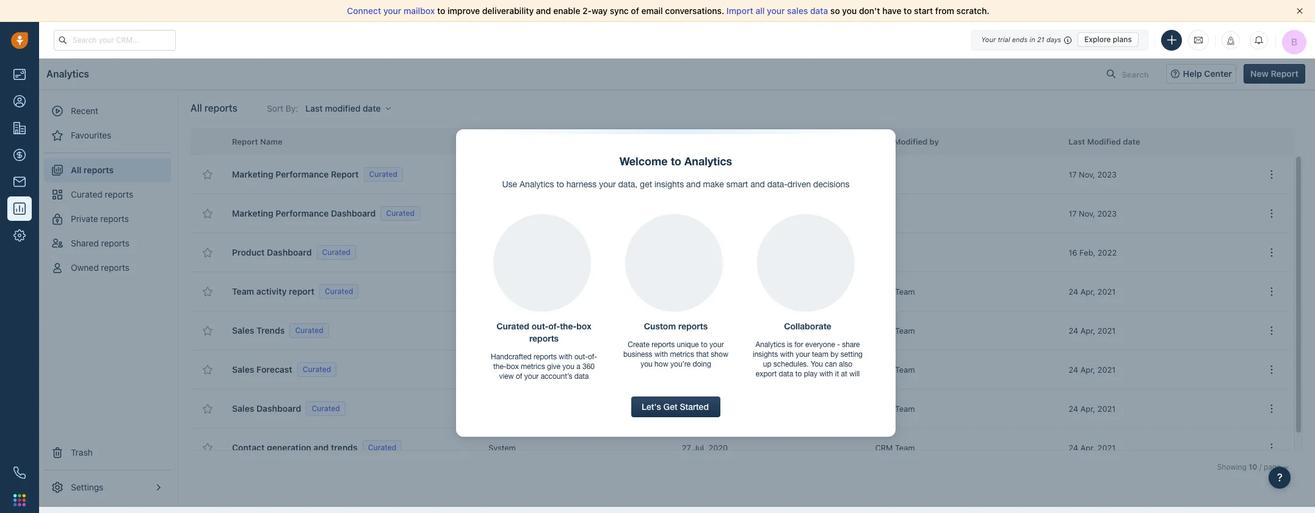 Task type: vqa. For each thing, say whether or not it's contained in the screenshot.
the top learn more link
no



Task type: describe. For each thing, give the bounding box(es) containing it.
mailbox
[[404, 5, 435, 16]]

scratch.
[[957, 5, 990, 16]]

improve
[[448, 5, 480, 16]]

from
[[935, 5, 954, 16]]

21
[[1037, 35, 1045, 43]]

you
[[842, 5, 857, 16]]

your
[[981, 35, 996, 43]]

2 your from the left
[[767, 5, 785, 16]]

start
[[914, 5, 933, 16]]

connect your mailbox link
[[347, 5, 437, 16]]

1 to from the left
[[437, 5, 445, 16]]

don't
[[859, 5, 880, 16]]

and
[[536, 5, 551, 16]]

1 your from the left
[[383, 5, 401, 16]]

your trial ends in 21 days
[[981, 35, 1061, 43]]

2 to from the left
[[904, 5, 912, 16]]

have
[[883, 5, 902, 16]]

connect
[[347, 5, 381, 16]]

phone element
[[7, 461, 32, 485]]

plans
[[1113, 35, 1132, 44]]



Task type: locate. For each thing, give the bounding box(es) containing it.
sync
[[610, 5, 629, 16]]

in
[[1030, 35, 1035, 43]]

of
[[631, 5, 639, 16]]

so
[[830, 5, 840, 16]]

conversations.
[[665, 5, 724, 16]]

to left start
[[904, 5, 912, 16]]

days
[[1047, 35, 1061, 43]]

all
[[756, 5, 765, 16]]

your left mailbox
[[383, 5, 401, 16]]

explore plans
[[1085, 35, 1132, 44]]

0 horizontal spatial your
[[383, 5, 401, 16]]

freshworks switcher image
[[13, 494, 26, 507]]

Search your CRM... text field
[[54, 30, 176, 50]]

your right 'all' on the right
[[767, 5, 785, 16]]

phone image
[[13, 467, 26, 479]]

explore
[[1085, 35, 1111, 44]]

sales
[[787, 5, 808, 16]]

connect your mailbox to improve deliverability and enable 2-way sync of email conversations. import all your sales data so you don't have to start from scratch.
[[347, 5, 990, 16]]

close image
[[1297, 8, 1303, 14]]

way
[[592, 5, 608, 16]]

trial
[[998, 35, 1010, 43]]

ends
[[1012, 35, 1028, 43]]

to
[[437, 5, 445, 16], [904, 5, 912, 16]]

to right mailbox
[[437, 5, 445, 16]]

import all your sales data link
[[727, 5, 830, 16]]

0 horizontal spatial to
[[437, 5, 445, 16]]

data
[[810, 5, 828, 16]]

enable
[[553, 5, 580, 16]]

what's new image
[[1227, 36, 1235, 45]]

1 horizontal spatial to
[[904, 5, 912, 16]]

explore plans link
[[1078, 32, 1139, 47]]

email
[[641, 5, 663, 16]]

1 horizontal spatial your
[[767, 5, 785, 16]]

import
[[727, 5, 753, 16]]

deliverability
[[482, 5, 534, 16]]

send email image
[[1194, 35, 1203, 45]]

2-
[[583, 5, 592, 16]]

your
[[383, 5, 401, 16], [767, 5, 785, 16]]



